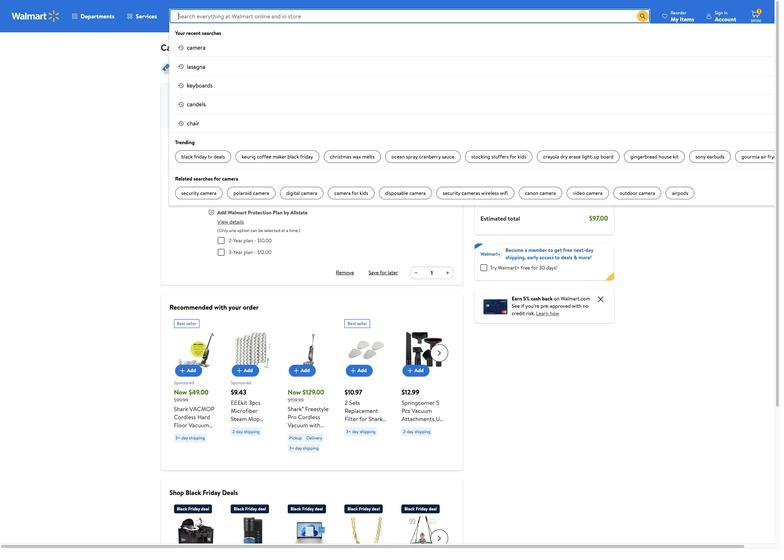 Task type: vqa. For each thing, say whether or not it's contained in the screenshot.


Task type: locate. For each thing, give the bounding box(es) containing it.
1 horizontal spatial lift-
[[371, 432, 382, 440]]

keurig coffee maker black friday
[[242, 153, 313, 161]]

0 vertical spatial in
[[725, 9, 728, 16]]

1 now from the left
[[174, 388, 187, 397]]

plan
[[244, 237, 253, 244], [244, 249, 253, 256]]

day left the 'fit'
[[236, 429, 243, 435]]

sponsored inside the sponsored $9.43 eeekit 3pcs microfiber steam mop replacement pads fit for shark vacuum cleaner s1000 s1000a s1000c s1000wm s1001c, washable reusable
[[231, 380, 251, 386]]

0 vertical spatial vacmop
[[190, 406, 215, 414]]

sign
[[716, 9, 724, 16]]

1 left increase quantity shark navigator lift-away xl multisurface upright vacuum cleaner, cu512, current quantity 1 icon
[[431, 269, 433, 277]]

camera inside "link"
[[587, 190, 603, 197]]

seller inside alert
[[228, 158, 238, 164]]

year down one
[[233, 237, 243, 244]]

1 deal from the left
[[201, 506, 209, 513]]

now inside now $129.00 $159.99 shark® freestyle pro cordless vacuum with precision charging dock sv1114
[[288, 388, 301, 397]]

2 sponsored from the left
[[231, 380, 251, 386]]

0 vertical spatial 1
[[759, 8, 761, 14]]

day down floor
[[182, 435, 188, 442]]

1 vertical spatial replacement
[[231, 423, 265, 432]]

pad,
[[200, 446, 211, 454]]

1 horizontal spatial friday
[[300, 153, 313, 161]]

reusable
[[231, 488, 254, 496]]

your for order
[[229, 303, 242, 312]]

list box
[[169, 29, 781, 203]]

0 vertical spatial free
[[564, 247, 573, 254]]

away inside $10.97 2 sets replacement filter for shark xff350 navigator lift- away nv350, nv351, nv352
[[345, 440, 358, 448]]

jan
[[276, 196, 283, 204]]

friday for 4th black friday deal group from left
[[359, 506, 371, 513]]

nv351,
[[345, 448, 363, 456]]

0 horizontal spatial items
[[506, 93, 518, 100]]

1 horizontal spatial free
[[218, 196, 228, 204]]

add up '$10.97' at the bottom
[[358, 367, 367, 375]]

$97.00 down 'up'
[[592, 163, 609, 171]]

for left '30'
[[532, 264, 538, 272]]

to inside button
[[542, 72, 548, 80]]

2- for sponsored
[[232, 429, 236, 435]]

1 vertical spatial $102.00
[[439, 186, 454, 193]]

by up the tv
[[208, 143, 213, 151]]

to left get
[[549, 247, 554, 254]]

search icon image
[[640, 13, 646, 19]]

best seller inside now $49.00 group
[[177, 321, 197, 327]]

0 horizontal spatial mop
[[174, 430, 186, 438]]

$159.99
[[288, 397, 304, 404]]

checkout for calculated at checkout
[[585, 194, 609, 202]]

add to cart image
[[178, 367, 187, 376], [235, 367, 244, 376], [292, 367, 301, 376], [406, 367, 415, 376]]

lift- inside $10.97 2 sets replacement filter for shark xff350 navigator lift- away nv350, nv351, nv352
[[371, 432, 382, 440]]

1 horizontal spatial in
[[725, 9, 728, 16]]

deal for 3rd black friday deal group from left
[[315, 506, 323, 513]]

year
[[233, 237, 243, 244], [233, 249, 243, 256]]

become a member to get free next-day shipping, early access to deals & more!
[[506, 247, 594, 262]]

5 black friday deal from the left
[[405, 506, 437, 513]]

for down wax
[[352, 190, 359, 197]]

1 horizontal spatial cleaner
[[424, 423, 444, 432]]

checkout inside 'continue to checkout' button
[[549, 72, 573, 80]]

now
[[174, 388, 187, 397], [288, 388, 301, 397]]

1 vertical spatial 3+ day shipping
[[176, 435, 205, 442]]

1 horizontal spatial 3+
[[289, 446, 294, 452]]

banner
[[475, 244, 615, 281]]

for inside $10.97 2 sets replacement filter for shark xff350 navigator lift- away nv350, nv351, nv352
[[360, 415, 367, 423]]

0 vertical spatial plan
[[244, 237, 253, 244]]

1 2-day shipping from the left
[[232, 429, 260, 435]]

0 horizontal spatial security
[[181, 190, 199, 197]]

plan down the option
[[244, 237, 253, 244]]

a left early
[[525, 247, 528, 254]]

2 next slide for horizontalscrollerrecommendations list image from the top
[[431, 530, 449, 548]]

now $49.00 group
[[174, 317, 218, 462]]

in left 200+ at left
[[170, 158, 173, 164]]

delivery
[[307, 435, 323, 442]]

1 vertical spatial a
[[525, 247, 528, 254]]

black friday tv deals link
[[175, 151, 231, 163]]

trending group
[[169, 133, 781, 166]]

and right 31mm
[[418, 472, 427, 480]]

1 vertical spatial checkout
[[585, 194, 609, 202]]

3+ inside now $129.00 group
[[289, 446, 294, 452]]

shark down $99.99
[[174, 406, 188, 414]]

shipping right pads
[[244, 429, 260, 435]]

ocean spray cranberry sauce
[[392, 153, 455, 161]]

0 vertical spatial walmart
[[215, 143, 234, 151]]

deals right the tv
[[214, 153, 225, 161]]

3+ day shipping
[[346, 429, 376, 435], [176, 435, 205, 442], [289, 446, 319, 452]]

walmart up details
[[228, 209, 247, 217]]

1 vertical spatial free
[[599, 180, 609, 188]]

for right adapter
[[436, 464, 444, 472]]

1 right the sign in account
[[759, 8, 761, 14]]

2- for $12.99
[[403, 429, 407, 435]]

away down xff350
[[345, 440, 358, 448]]

add button up '$10.97' at the bottom
[[346, 365, 373, 377]]

0 horizontal spatial your
[[229, 303, 242, 312]]

shipping inside now $129.00 group
[[303, 446, 319, 452]]

2-day shipping up crevice
[[403, 429, 431, 435]]

with left no
[[573, 303, 582, 310]]

2-day shipping for $9.43
[[232, 429, 260, 435]]

1 vertical spatial away
[[345, 440, 358, 448]]

save
[[369, 269, 379, 277]]

in right sign
[[725, 9, 728, 16]]

seller inside now $49.00 group
[[187, 321, 197, 327]]

1 sponsored from the left
[[174, 380, 194, 386]]

services button
[[121, 7, 163, 25]]

camera inside "link"
[[253, 190, 269, 197]]

your left order
[[229, 303, 242, 312]]

2-day shipping inside $12.99 group
[[403, 429, 431, 435]]

sony earbuds
[[696, 153, 725, 161]]

1 plan from the top
[[244, 237, 253, 244]]

crayola dry erase light-up board
[[544, 153, 614, 161]]

with down double
[[402, 464, 413, 472]]

add up $9.43
[[244, 367, 253, 375]]

0 vertical spatial your
[[525, 93, 535, 100]]

now inside sponsored now $49.00 $99.99 shark vacmop cordless hard floor vacuum mop with disposable vacmop pad, vm250
[[174, 388, 187, 397]]

replacement down microfiber
[[231, 423, 265, 432]]

3+ day shipping inside $10.97 group
[[346, 429, 376, 435]]

navigator up the nv351,
[[345, 432, 370, 440]]

1 horizontal spatial away
[[345, 440, 358, 448]]

shipping inside $10.97 group
[[360, 429, 376, 435]]

1 vertical spatial year
[[233, 249, 243, 256]]

walmart+
[[498, 264, 520, 272]]

0 horizontal spatial friday
[[194, 153, 207, 161]]

for
[[541, 100, 547, 108], [510, 153, 517, 161], [214, 175, 221, 183], [352, 190, 359, 197], [532, 264, 538, 272], [380, 269, 387, 277], [360, 415, 367, 423], [252, 432, 260, 440], [436, 464, 444, 472]]

0 horizontal spatial 3+
[[176, 435, 181, 442]]

free down $97.00/ea
[[218, 196, 228, 204]]

1 horizontal spatial and
[[418, 472, 427, 480]]

2 deal from the left
[[258, 506, 266, 513]]

items in your cart have reduced prices. check out now for extra savings!
[[506, 93, 592, 108]]

for inside "$12.99 springcorner 5 pcs vacuum attachments,universal vacuum cleaner attachments crevice tool, double head vacuum nozzle with adapter for 31mm and 35mm(black)"
[[436, 464, 444, 472]]

shark®
[[288, 406, 304, 414]]

2 add button from the left
[[232, 365, 259, 377]]

2 horizontal spatial best
[[348, 321, 356, 327]]

1 next slide for horizontalscrollerrecommendations list image from the top
[[431, 345, 449, 362]]

black for 1st black friday deal group
[[177, 506, 187, 513]]

cleaner up 's1000wm' on the bottom of the page
[[231, 448, 251, 456]]

1 vertical spatial -
[[254, 237, 256, 244]]

vacmop down $49.00
[[190, 406, 215, 414]]

free inside free shipping , arrives wed, nov 15 94804
[[200, 92, 217, 105]]

5
[[437, 399, 440, 407]]

with inside now $129.00 $159.99 shark® freestyle pro cordless vacuum with precision charging dock sv1114
[[310, 422, 321, 430]]

learn
[[537, 310, 549, 318]]

kids left disposable
[[360, 190, 369, 197]]

add to cart image inside $12.99 group
[[406, 367, 415, 376]]

reorder my items
[[671, 9, 695, 23]]

2 security from the left
[[443, 190, 461, 197]]

0 vertical spatial away
[[264, 169, 277, 177]]

walmart plus image
[[481, 251, 503, 259]]

shipping down delivery
[[303, 446, 319, 452]]

5 deal from the left
[[429, 506, 437, 513]]

time.)
[[290, 227, 301, 234]]

1 vertical spatial plan
[[244, 249, 253, 256]]

items left in
[[506, 93, 518, 100]]

free inside 'become a member to get free next-day shipping, early access to deals & more!'
[[564, 247, 573, 254]]

add button up $49.00
[[175, 365, 202, 377]]

wireless
[[482, 190, 499, 197]]

1 horizontal spatial replacement
[[345, 407, 378, 415]]

2
[[345, 399, 348, 407]]

free shipping, arrives wed, nov 15 94804 element
[[161, 83, 463, 122]]

vacuum right floor
[[189, 422, 209, 430]]

kids right 'stuffers'
[[518, 153, 527, 161]]

to right continue at the top right
[[542, 72, 548, 80]]

away left xl
[[264, 169, 277, 177]]

security left cameras
[[443, 190, 461, 197]]

sold and shipped by walmart
[[170, 143, 234, 151]]

shipping up the pad,
[[189, 435, 205, 442]]

1 horizontal spatial to
[[549, 247, 554, 254]]

black for first black friday deal group from right
[[405, 506, 415, 513]]

2 vertical spatial 3+
[[289, 446, 294, 452]]

1 horizontal spatial best seller
[[218, 158, 238, 164]]

year right "3-year plan - $12.00" option
[[233, 249, 243, 256]]

filter
[[345, 415, 358, 423]]

with inside sponsored now $49.00 $99.99 shark vacmop cordless hard floor vacuum mop with disposable vacmop pad, vm250
[[187, 430, 198, 438]]

related searches for camera group
[[169, 169, 781, 203]]

cleaner,
[[211, 178, 232, 186]]

0 vertical spatial 3+
[[346, 429, 351, 435]]

1 horizontal spatial checkout
[[585, 194, 609, 202]]

0 horizontal spatial now
[[174, 388, 187, 397]]

1 vertical spatial deals
[[562, 254, 573, 262]]

shipping inside now $49.00 group
[[189, 435, 205, 442]]

deal for 4th black friday deal group from the right
[[258, 506, 266, 513]]

fit
[[244, 432, 251, 440]]

for right 'now'
[[541, 100, 547, 108]]

0 horizontal spatial checkout
[[549, 72, 573, 80]]

1 black from the left
[[181, 153, 193, 161]]

0 vertical spatial next slide for horizontalscrollerrecommendations list image
[[431, 345, 449, 362]]

camera for outdoor
[[639, 190, 656, 197]]

lift- down the coffee
[[253, 169, 264, 177]]

walmart up best seller alert
[[215, 143, 234, 151]]

1 cordless from the left
[[174, 414, 196, 422]]

1 black friday deal from the left
[[177, 506, 209, 513]]

3+ day shipping inside now $129.00 group
[[289, 446, 319, 452]]

2 black friday deal from the left
[[234, 506, 266, 513]]

shipping for now
[[189, 435, 205, 442]]

shark inside the sponsored $9.43 eeekit 3pcs microfiber steam mop replacement pads fit for shark vacuum cleaner s1000 s1000a s1000c s1000wm s1001c, washable reusable
[[231, 440, 245, 448]]

1 vertical spatial items
[[506, 93, 518, 100]]

keurig
[[242, 153, 256, 161]]

1 horizontal spatial your
[[525, 93, 535, 100]]

add button up $9.43
[[232, 365, 259, 377]]

2 add to cart image from the left
[[235, 367, 244, 376]]

cordless inside now $129.00 $159.99 shark® freestyle pro cordless vacuum with precision charging dock sv1114
[[298, 414, 320, 422]]

plan for $12.00
[[244, 249, 253, 256]]

friday
[[194, 153, 207, 161], [300, 153, 313, 161]]

day inside the $9.43 group
[[236, 429, 243, 435]]

5 add button from the left
[[403, 365, 430, 377]]

best seller inside alert
[[218, 158, 238, 164]]

shipping for 2
[[360, 429, 376, 435]]

2 cordless from the left
[[298, 414, 320, 422]]

increase quantity shark navigator lift-away xl multisurface upright vacuum cleaner, cu512, current quantity 1 image
[[445, 270, 451, 276]]

Try Walmart+ free for 30 days! checkbox
[[481, 265, 488, 271]]

related searches for camera element
[[172, 184, 781, 201]]

black for 4th black friday deal group from left
[[348, 506, 358, 513]]

nov
[[305, 92, 320, 105]]

your inside items in your cart have reduced prices. check out now for extra savings!
[[525, 93, 535, 100]]

2 black from the left
[[288, 153, 299, 161]]

add up $49.00
[[187, 367, 196, 375]]

wax
[[353, 153, 361, 161]]

3 black friday deal group from the left
[[288, 502, 332, 550]]

add button inside now $129.00 group
[[289, 365, 316, 377]]

for right the 'fit'
[[252, 432, 260, 440]]

2 horizontal spatial best seller
[[348, 321, 368, 327]]

sv1114
[[288, 446, 304, 454]]

day inside 'become a member to get free next-day shipping, early access to deals & more!'
[[586, 247, 594, 254]]

1 horizontal spatial cordless
[[298, 414, 320, 422]]

group
[[169, 29, 781, 133]]

now $129.00 group
[[288, 317, 332, 456]]

next slide for horizontalscrollerrecommendations list image
[[431, 345, 449, 362], [431, 530, 449, 548]]

add to cart image for sponsored
[[235, 367, 244, 376]]

0 horizontal spatial in
[[170, 158, 173, 164]]

shipping inside the $9.43 group
[[244, 429, 260, 435]]

vacuum inside the sponsored $9.43 eeekit 3pcs microfiber steam mop replacement pads fit for shark vacuum cleaner s1000 s1000a s1000c s1000wm s1001c, washable reusable
[[247, 440, 267, 448]]

best inside alert
[[218, 158, 227, 164]]

1 horizontal spatial mop
[[248, 415, 260, 423]]

s1000wm
[[231, 464, 257, 472]]

friday left the tv
[[194, 153, 207, 161]]

add to cart image up the $159.99
[[292, 367, 301, 376]]

view details (only one option can be selected at a time.)
[[218, 218, 301, 234]]

1 vertical spatial free
[[521, 264, 531, 272]]

0 vertical spatial -
[[585, 151, 587, 159]]

4 black friday deal group from the left
[[345, 502, 389, 550]]

earn
[[512, 295, 523, 303]]

deals
[[222, 489, 238, 498]]

1 vertical spatial your
[[229, 303, 242, 312]]

shipping inside free shipping , arrives wed, nov 15 94804
[[219, 92, 252, 105]]

shark up s1000a
[[231, 440, 245, 448]]

polaroid camera
[[234, 190, 269, 197]]

days!
[[547, 264, 558, 272]]

0 horizontal spatial and
[[181, 143, 189, 151]]

checkout for continue to checkout
[[549, 72, 573, 80]]

1 horizontal spatial a
[[525, 247, 528, 254]]

for right filter in the left of the page
[[360, 415, 367, 423]]

1 horizontal spatial kids
[[518, 153, 527, 161]]

add button inside $12.99 group
[[403, 365, 430, 377]]

air
[[762, 153, 767, 161]]

2 horizontal spatial 3+
[[346, 429, 351, 435]]

0 horizontal spatial best
[[177, 321, 186, 327]]

2 black friday deal group from the left
[[231, 502, 275, 550]]

3+ inside now $49.00 group
[[176, 435, 181, 442]]

for up $97.00/ea
[[214, 175, 221, 183]]

best
[[218, 158, 227, 164], [177, 321, 186, 327], [348, 321, 356, 327]]

1 vertical spatial searches
[[194, 175, 213, 183]]

2 vertical spatial free
[[218, 196, 228, 204]]

2 2-day shipping from the left
[[403, 429, 431, 435]]

3+ down filter in the left of the page
[[346, 429, 351, 435]]

0 vertical spatial year
[[233, 237, 243, 244]]

lift- up nv352
[[371, 432, 382, 440]]

3+ down "pickup"
[[289, 446, 294, 452]]

navigator inside $10.97 2 sets replacement filter for shark xff350 navigator lift- away nv350, nv351, nv352
[[345, 432, 370, 440]]

checkout left the "outdoor"
[[585, 194, 609, 202]]

0 vertical spatial by
[[208, 143, 213, 151]]

1 vertical spatial by
[[284, 209, 289, 217]]

1 horizontal spatial 3+ day shipping
[[289, 446, 319, 452]]

seller inside $10.97 group
[[357, 321, 368, 327]]

1 horizontal spatial security
[[443, 190, 461, 197]]

head
[[422, 448, 435, 456]]

plan for $10.00
[[244, 237, 253, 244]]

now left $49.00
[[174, 388, 187, 397]]

check
[[506, 100, 520, 108]]

now up shark® on the left of the page
[[288, 388, 301, 397]]

best inside $10.97 group
[[348, 321, 356, 327]]

best seller for $10.97
[[348, 321, 368, 327]]

0 vertical spatial searches
[[202, 29, 222, 37]]

2 year from the top
[[233, 249, 243, 256]]

departments button
[[66, 7, 121, 25]]

friday for 4th black friday deal group from the right
[[245, 506, 257, 513]]

for right 'stuffers'
[[510, 153, 517, 161]]

0 horizontal spatial sponsored
[[174, 380, 194, 386]]

with up delivery
[[310, 422, 321, 430]]

fulfillment logo image
[[170, 92, 191, 113]]

1 horizontal spatial deals
[[562, 254, 573, 262]]

2-day shipping for springcorner
[[403, 429, 431, 435]]

0 horizontal spatial navigator
[[226, 169, 252, 177]]

0 vertical spatial replacement
[[345, 407, 378, 415]]

estimated
[[481, 215, 507, 223]]

deals left &
[[562, 254, 573, 262]]

no
[[583, 303, 589, 310]]

1 add button from the left
[[175, 365, 202, 377]]

1 vertical spatial 1
[[431, 269, 433, 277]]

4 black friday deal from the left
[[348, 506, 380, 513]]

31
[[285, 196, 289, 204]]

1 vertical spatial in
[[170, 158, 173, 164]]

away inside shark navigator lift-away xl multisurface upright vacuum cleaner, cu512 $97.00/ea
[[264, 169, 277, 177]]

vacuum down christmas wax melts link
[[341, 169, 361, 177]]

credit
[[512, 310, 525, 318]]

next slide for horizontalscrollerrecommendations list image for order
[[431, 345, 449, 362]]

cart_gic_illustration image
[[161, 63, 173, 74]]

add button up $129.00
[[289, 365, 316, 377]]

2- down steam
[[232, 429, 236, 435]]

3+ day shipping down floor
[[176, 435, 205, 442]]

deal for 1st black friday deal group
[[201, 506, 209, 513]]

1 year from the top
[[233, 237, 243, 244]]

1 horizontal spatial best
[[218, 158, 227, 164]]

0 vertical spatial items
[[681, 15, 695, 23]]

sponsored up $9.43
[[231, 380, 251, 386]]

recent
[[186, 29, 201, 37]]

add up $12.99
[[415, 367, 424, 375]]

0 vertical spatial 3+ day shipping
[[346, 429, 376, 435]]

vacuum inside now $129.00 $159.99 shark® freestyle pro cordless vacuum with precision charging dock sv1114
[[288, 422, 308, 430]]

searches
[[202, 29, 222, 37], [194, 175, 213, 183]]

access
[[540, 254, 554, 262]]

0 horizontal spatial away
[[264, 169, 277, 177]]

cart
[[536, 93, 545, 100]]

add to cart image up $99.99
[[178, 367, 187, 376]]

calculated
[[550, 194, 577, 202]]

for inside the sponsored $9.43 eeekit 3pcs microfiber steam mop replacement pads fit for shark vacuum cleaner s1000 s1000a s1000c s1000wm s1001c, washable reusable
[[252, 432, 260, 440]]

3+ inside $10.97 group
[[346, 429, 351, 435]]

vacuum inside shark navigator lift-away xl multisurface upright vacuum cleaner, cu512 $97.00/ea
[[341, 169, 361, 177]]

0 horizontal spatial by
[[208, 143, 213, 151]]

camera inside group
[[187, 44, 206, 52]]

add to cart image inside the $9.43 group
[[235, 367, 244, 376]]

3 black friday deal from the left
[[291, 506, 323, 513]]

2- inside the $9.43 group
[[232, 429, 236, 435]]

in inside in 200+ people's carts alert
[[170, 158, 173, 164]]

replacement inside $10.97 2 sets replacement filter for shark xff350 navigator lift- away nv350, nv351, nv352
[[345, 407, 378, 415]]

shop
[[170, 489, 184, 498]]

black friday tv deals
[[181, 153, 225, 161]]

1 vertical spatial 3+
[[176, 435, 181, 442]]

2 horizontal spatial 3+ day shipping
[[346, 429, 376, 435]]

black down 'trending'
[[181, 153, 193, 161]]

digital camera
[[286, 190, 318, 197]]

add to cart image inside now $129.00 group
[[292, 367, 301, 376]]

0 horizontal spatial to
[[542, 72, 548, 80]]

0 vertical spatial at
[[579, 194, 584, 202]]

day right &
[[586, 247, 594, 254]]

add button for sponsored
[[232, 365, 259, 377]]

vacuum
[[341, 169, 361, 177], [412, 407, 432, 415], [189, 422, 209, 430], [288, 422, 308, 430], [402, 423, 422, 432], [247, 440, 267, 448], [402, 456, 422, 464]]

departments
[[81, 12, 115, 20]]

3-year plan - $12.00
[[229, 249, 272, 256]]

2- inside $12.99 group
[[403, 429, 407, 435]]

selected
[[264, 227, 281, 234]]

in inside the sign in account
[[725, 9, 728, 16]]

best for $10.97
[[348, 321, 356, 327]]

day inside $12.99 group
[[407, 429, 414, 435]]

camera for disposable
[[410, 190, 426, 197]]

and right sold
[[181, 143, 189, 151]]

4 add button from the left
[[346, 365, 373, 377]]

black friday deal for 4th black friday deal group from the right
[[234, 506, 266, 513]]

0 vertical spatial mop
[[248, 415, 260, 423]]

items inside items in your cart have reduced prices. check out now for extra savings!
[[506, 93, 518, 100]]

2 now from the left
[[288, 388, 301, 397]]

1 vertical spatial navigator
[[345, 432, 370, 440]]

attachments
[[402, 432, 435, 440]]

1 security from the left
[[181, 190, 199, 197]]

0 vertical spatial cleaner
[[424, 423, 444, 432]]

banner containing become a member to get free next-day shipping, early access to deals & more!
[[475, 244, 615, 281]]

friday for first black friday deal group from right
[[416, 506, 428, 513]]

cordless for $49.00
[[174, 414, 196, 422]]

0 horizontal spatial 3+ day shipping
[[176, 435, 205, 442]]

$12.99 group
[[402, 317, 460, 488]]

1 horizontal spatial 1
[[759, 8, 761, 14]]

kids inside stocking stuffers for kids 'link'
[[518, 153, 527, 161]]

sponsored up $49.00
[[174, 380, 194, 386]]

3 add button from the left
[[289, 365, 316, 377]]

5 black friday deal group from the left
[[402, 502, 446, 550]]

day for sets
[[352, 429, 359, 435]]

for right save on the left
[[380, 269, 387, 277]]

1 add to cart image from the left
[[178, 367, 187, 376]]

polaroid
[[234, 190, 252, 197]]

security cameras wireless wifi
[[443, 190, 509, 197]]

black friday deal group
[[174, 502, 218, 550], [231, 502, 275, 550], [288, 502, 332, 550], [345, 502, 389, 550], [402, 502, 446, 550]]

shark inside sponsored now $49.00 $99.99 shark vacmop cordless hard floor vacuum mop with disposable vacmop pad, vm250
[[174, 406, 188, 414]]

4 add to cart image from the left
[[406, 367, 415, 376]]

add button inside now $49.00 group
[[175, 365, 202, 377]]

sponsored now $49.00 $99.99 shark vacmop cordless hard floor vacuum mop with disposable vacmop pad, vm250
[[174, 380, 215, 462]]

deal for 4th black friday deal group from left
[[372, 506, 380, 513]]

searches inside "group"
[[194, 175, 213, 183]]

gingerbread
[[631, 153, 658, 161]]

cordless for $159.99
[[298, 414, 320, 422]]

house
[[659, 153, 672, 161]]

chair link
[[175, 115, 781, 132]]

black for 4th black friday deal group from the right
[[234, 506, 244, 513]]

vacuum up s1000c
[[247, 440, 267, 448]]

cordless right pro
[[298, 414, 320, 422]]

4 deal from the left
[[372, 506, 380, 513]]

searches up security camera
[[194, 175, 213, 183]]

3+ day shipping inside now $49.00 group
[[176, 435, 205, 442]]

plan down 2-year plan - $10.00
[[244, 249, 253, 256]]

- left $12.00 on the top left
[[255, 249, 256, 256]]

you
[[423, 187, 429, 192]]

best for sponsored
[[177, 321, 186, 327]]

by right plan
[[284, 209, 289, 217]]

items right my
[[681, 15, 695, 23]]

0 horizontal spatial deals
[[214, 153, 225, 161]]

-
[[585, 151, 587, 159], [254, 237, 256, 244], [255, 249, 256, 256]]

2 vertical spatial -
[[255, 249, 256, 256]]

1 horizontal spatial seller
[[228, 158, 238, 164]]

shipping inside $12.99 group
[[415, 429, 431, 435]]

security for security cameras wireless wifi
[[443, 190, 461, 197]]

1 vertical spatial kids
[[360, 190, 369, 197]]

shipping left arrives
[[219, 92, 252, 105]]

0 horizontal spatial cordless
[[174, 414, 196, 422]]

your for cart
[[525, 93, 535, 100]]

sets
[[350, 399, 360, 407]]

3 add to cart image from the left
[[292, 367, 301, 376]]

cordless inside sponsored now $49.00 $99.99 shark vacmop cordless hard floor vacuum mop with disposable vacmop pad, vm250
[[174, 414, 196, 422]]

2 plan from the top
[[244, 249, 253, 256]]

1 inside 1 $97.00
[[759, 8, 761, 14]]

your right in
[[525, 93, 535, 100]]

mop right steam
[[248, 415, 260, 423]]

cleaner up tool,
[[424, 423, 444, 432]]

add button up $12.99
[[403, 365, 430, 377]]

1 horizontal spatial free
[[564, 247, 573, 254]]

black inside the black friday tv deals link
[[181, 153, 193, 161]]

0 vertical spatial checkout
[[549, 72, 573, 80]]

free up 94804 button
[[200, 92, 217, 105]]

shipping for springcorner
[[415, 429, 431, 435]]

add button inside the $9.43 group
[[232, 365, 259, 377]]

seller for $10.97
[[357, 321, 368, 327]]

add to cart image up $9.43
[[235, 367, 244, 376]]

navigator up cu512
[[226, 169, 252, 177]]

earn 5% cash back on walmart.com
[[512, 295, 591, 303]]

0 horizontal spatial a
[[286, 227, 289, 234]]

2- up crevice
[[403, 429, 407, 435]]

vacuum up "pickup"
[[288, 422, 308, 430]]

christmas wax melts link
[[324, 151, 381, 163]]

up
[[594, 153, 600, 161]]

1 horizontal spatial 2-day shipping
[[403, 429, 431, 435]]

related searches for camera
[[175, 175, 239, 183]]

0 horizontal spatial replacement
[[231, 423, 265, 432]]

sponsored inside sponsored now $49.00 $99.99 shark vacmop cordless hard floor vacuum mop with disposable vacmop pad, vm250
[[174, 380, 194, 386]]

1 horizontal spatial $102.00
[[587, 151, 607, 159]]

3+ day shipping down "pickup"
[[289, 446, 319, 452]]

best inside now $49.00 group
[[177, 321, 186, 327]]

3 deal from the left
[[315, 506, 323, 513]]

black friday deal for 1st black friday deal group
[[177, 506, 209, 513]]



Task type: describe. For each thing, give the bounding box(es) containing it.
crevice
[[402, 440, 421, 448]]

at inside view details (only one option can be selected at a time.)
[[282, 227, 285, 234]]

black friday deal for first black friday deal group from right
[[405, 506, 437, 513]]

shark navigator lift-away xl multisurface upright vacuum cleaner, cu512 link
[[211, 169, 365, 186]]

1 vertical spatial vacmop
[[174, 446, 199, 454]]

1 for 1
[[431, 269, 433, 277]]

cleaner inside the sponsored $9.43 eeekit 3pcs microfiber steam mop replacement pads fit for shark vacuum cleaner s1000 s1000a s1000c s1000wm s1001c, washable reusable
[[231, 448, 251, 456]]

lasagna
[[187, 63, 206, 71]]

shark inside shark navigator lift-away xl multisurface upright vacuum cleaner, cu512 $97.00/ea
[[211, 169, 225, 177]]

2 horizontal spatial to
[[556, 254, 560, 262]]

multisurface
[[286, 169, 318, 177]]

3+ day shipping for sets
[[346, 429, 376, 435]]

erase
[[569, 153, 581, 161]]

decrease quantity shark navigator lift-away xl multisurface upright vacuum cleaner, cu512, current quantity 1 image
[[414, 270, 419, 276]]

add to cart image for now
[[292, 367, 301, 376]]

camera for canon
[[540, 190, 557, 197]]

ocean
[[392, 153, 405, 161]]

option
[[237, 227, 250, 234]]

5%
[[524, 295, 530, 303]]

get
[[555, 247, 562, 254]]

sponsored $9.43 eeekit 3pcs microfiber steam mop replacement pads fit for shark vacuum cleaner s1000 s1000a s1000c s1000wm s1001c, washable reusable
[[231, 380, 272, 496]]

upright
[[320, 169, 339, 177]]

list box containing camera
[[169, 29, 781, 203]]

$97.00 down sauce
[[436, 168, 454, 177]]

30
[[540, 264, 546, 272]]

2 horizontal spatial free
[[599, 180, 609, 188]]

for inside banner
[[532, 264, 538, 272]]

Walmart Site-Wide search field
[[169, 9, 781, 206]]

for inside "element"
[[352, 190, 359, 197]]

kids inside camera for kids link
[[360, 190, 369, 197]]

savings!
[[561, 100, 579, 108]]

mop inside the sponsored $9.43 eeekit 3pcs microfiber steam mop replacement pads fit for shark vacuum cleaner s1000 s1000a s1000c s1000wm s1001c, washable reusable
[[248, 415, 260, 423]]

vacuum inside sponsored now $49.00 $99.99 shark vacmop cordless hard floor vacuum mop with disposable vacmop pad, vm250
[[189, 422, 209, 430]]

in
[[520, 93, 524, 100]]

items inside reorder my items
[[681, 15, 695, 23]]

$12.99 springcorner 5 pcs vacuum attachments,universal vacuum cleaner attachments crevice tool, double head vacuum nozzle with adapter for 31mm and 35mm(black)
[[402, 388, 460, 488]]

candels
[[187, 100, 206, 108]]

earbuds
[[708, 153, 725, 161]]

keurig coffee maker black friday link
[[236, 151, 320, 163]]

free shipping , arrives wed, nov 15 94804
[[200, 92, 330, 117]]

reduced price image
[[487, 93, 502, 108]]

add button for $12.99
[[403, 365, 430, 377]]

dismiss capital one banner image
[[597, 295, 606, 304]]

s1000
[[252, 448, 268, 456]]

navigator inside shark navigator lift-away xl multisurface upright vacuum cleaner, cu512 $97.00/ea
[[226, 169, 252, 177]]

for inside button
[[380, 269, 387, 277]]

1 horizontal spatial at
[[579, 194, 584, 202]]

2 friday from the left
[[300, 153, 313, 161]]

replacement inside the sponsored $9.43 eeekit 3pcs microfiber steam mop replacement pads fit for shark vacuum cleaner s1000 s1000a s1000c s1000wm s1001c, washable reusable
[[231, 423, 265, 432]]

31mm
[[402, 472, 417, 480]]

member
[[529, 247, 548, 254]]

with right recommended
[[214, 303, 227, 312]]

next-
[[574, 247, 586, 254]]

pre-
[[541, 303, 551, 310]]

account
[[716, 15, 737, 23]]

add to cart image for $12.99
[[406, 367, 415, 376]]

best seller alert
[[215, 154, 241, 166]]

cleaner inside "$12.99 springcorner 5 pcs vacuum attachments,universal vacuum cleaner attachments crevice tool, double head vacuum nozzle with adapter for 31mm and 35mm(black)"
[[424, 423, 444, 432]]

dry
[[561, 153, 568, 161]]

add up view
[[218, 209, 227, 217]]

camera for video
[[587, 190, 603, 197]]

$9.43
[[231, 388, 247, 397]]

$99.99
[[174, 397, 189, 404]]

shipping for $9.43
[[244, 429, 260, 435]]

day for $49.00
[[182, 435, 188, 442]]

2-Year plan - $10.00 checkbox
[[218, 237, 225, 244]]

black for 3rd black friday deal group from left
[[291, 506, 301, 513]]

1 vertical spatial walmart
[[228, 209, 247, 217]]

recommended with your order
[[170, 303, 259, 312]]

you save $102.00
[[423, 186, 454, 193]]

freestyle
[[305, 406, 329, 414]]

try
[[491, 264, 497, 272]]

best seller for sponsored
[[177, 321, 197, 327]]

early
[[528, 254, 539, 262]]

lift- inside shark navigator lift-away xl multisurface upright vacuum cleaner, cu512 $97.00/ea
[[253, 169, 264, 177]]

$97.00 right account
[[752, 18, 762, 23]]

canon
[[525, 190, 539, 197]]

year for 2-
[[233, 237, 243, 244]]

later
[[388, 269, 398, 277]]

add inside $12.99 group
[[415, 367, 424, 375]]

add walmart protection plan by allstate
[[218, 209, 308, 217]]

candels link
[[175, 96, 781, 113]]

outdoor
[[620, 190, 638, 197]]

more!
[[579, 254, 592, 262]]

cash
[[531, 295, 541, 303]]

video
[[573, 190, 586, 197]]

add inside now $129.00 group
[[301, 367, 310, 375]]

1 friday from the left
[[194, 153, 207, 161]]

day for eeekit
[[236, 429, 243, 435]]

deals inside trending element
[[214, 153, 225, 161]]

add inside now $49.00 group
[[187, 367, 196, 375]]

3+ for 2
[[346, 429, 351, 435]]

outdoor camera link
[[614, 187, 662, 200]]

3+ day shipping for $49.00
[[176, 435, 205, 442]]

group containing camera
[[169, 29, 781, 133]]

lasagna link
[[175, 58, 781, 75]]

try walmart+ free for 30 days!
[[491, 264, 558, 272]]

add to cart image
[[349, 367, 358, 376]]

until
[[265, 196, 275, 204]]

add button for now
[[289, 365, 316, 377]]

black friday deal for 3rd black friday deal group from left
[[291, 506, 323, 513]]

add inside the $9.43 group
[[244, 367, 253, 375]]

holiday
[[230, 196, 246, 204]]

- for $10.00
[[254, 237, 256, 244]]

1 black friday deal group from the left
[[174, 502, 218, 550]]

0 vertical spatial and
[[181, 143, 189, 151]]

shark navigator lift-away xl multisurface upright vacuum cleaner, cu512, with add-on services, $97.00/ea, 1 in cart image
[[170, 169, 205, 204]]

carts
[[203, 158, 212, 164]]

add button inside $10.97 group
[[346, 365, 373, 377]]

become
[[506, 247, 524, 254]]

seller for sponsored
[[187, 321, 197, 327]]

shark inside $10.97 2 sets replacement filter for shark xff350 navigator lift- away nv350, nv351, nv352
[[369, 415, 383, 423]]

services
[[136, 12, 157, 20]]

sign in account
[[716, 9, 737, 23]]

approved
[[551, 303, 571, 310]]

cart (1 item)
[[161, 41, 208, 54]]

$10.97 group
[[345, 317, 389, 456]]

vacuum right pcs
[[412, 407, 432, 415]]

reduced
[[558, 93, 576, 100]]

- for $12.00
[[255, 249, 256, 256]]

security for security camera
[[181, 190, 199, 197]]

day inside now $129.00 group
[[296, 446, 302, 452]]

continue
[[517, 72, 541, 80]]

cu512
[[233, 178, 250, 186]]

deal for first black friday deal group from right
[[429, 506, 437, 513]]

floor
[[174, 422, 187, 430]]

a inside 'become a member to get free next-day shipping, early access to deals & more!'
[[525, 247, 528, 254]]

$129.00
[[303, 388, 324, 397]]

ocean spray cranberry sauce link
[[386, 151, 461, 163]]

polaroid camera link
[[227, 187, 276, 200]]

disposable
[[386, 190, 409, 197]]

Search search field
[[169, 9, 651, 24]]

add inside $10.97 group
[[358, 367, 367, 375]]

camera for digital
[[301, 190, 318, 197]]

friday for 1st black friday deal group
[[188, 506, 200, 513]]

camera for security
[[200, 190, 217, 197]]

black friday deal for 4th black friday deal group from left
[[348, 506, 380, 513]]

coffee
[[257, 153, 272, 161]]

now
[[530, 100, 540, 108]]

for inside items in your cart have reduced prices. check out now for extra savings!
[[541, 100, 547, 108]]

15
[[322, 92, 330, 105]]

disposable camera link
[[379, 187, 433, 200]]

1 horizontal spatial by
[[284, 209, 289, 217]]

gourmia
[[742, 153, 760, 161]]

3-Year plan - $12.00 checkbox
[[218, 249, 225, 256]]

spray
[[406, 153, 418, 161]]

with inside see if you're pre-approved with no credit risk.
[[573, 303, 582, 310]]

shipped
[[190, 143, 207, 151]]

add to cart image inside now $49.00 group
[[178, 367, 187, 376]]

camera for polaroid
[[253, 190, 269, 197]]

friday for 3rd black friday deal group from left
[[302, 506, 314, 513]]

free for wed,
[[200, 92, 217, 105]]

&
[[574, 254, 578, 262]]

wed,
[[283, 92, 303, 105]]

sponsored for now
[[174, 380, 194, 386]]

0 horizontal spatial free
[[521, 264, 531, 272]]

1 for 1 $97.00
[[759, 8, 761, 14]]

for inside 'link'
[[510, 153, 517, 161]]

vacuum down crevice
[[402, 456, 422, 464]]

$9.43 group
[[231, 317, 275, 496]]

extra
[[549, 100, 560, 108]]

free for jan
[[218, 196, 228, 204]]

vacuum up crevice
[[402, 423, 422, 432]]

tv
[[208, 153, 213, 161]]

out
[[521, 100, 529, 108]]

year for 3-
[[233, 249, 243, 256]]

canon camera link
[[519, 187, 563, 200]]

sponsored for $9.43
[[231, 380, 251, 386]]

remove button
[[333, 267, 357, 279]]

day for 5
[[407, 429, 414, 435]]

xl
[[279, 169, 285, 177]]

camera link
[[175, 39, 781, 56]]

walmart image
[[12, 10, 60, 22]]

(1
[[179, 41, 185, 54]]

deals inside 'become a member to get free next-day shipping, early access to deals & more!'
[[562, 254, 573, 262]]

chair
[[187, 119, 200, 127]]

capital one credit card image
[[484, 298, 508, 315]]

mop inside sponsored now $49.00 $99.99 shark vacmop cordless hard floor vacuum mop with disposable vacmop pad, vm250
[[174, 430, 186, 438]]

3+ for now
[[176, 435, 181, 442]]

and inside "$12.99 springcorner 5 pcs vacuum attachments,universal vacuum cleaner attachments crevice tool, double head vacuum nozzle with adapter for 31mm and 35mm(black)"
[[418, 472, 427, 480]]

next slide for horizontalscrollerrecommendations list image for deals
[[431, 530, 449, 548]]

prices.
[[577, 93, 592, 100]]

2- right 2-year plan - $10.00 option
[[229, 237, 233, 244]]

in 200+ people's carts alert
[[170, 154, 212, 166]]

security camera link
[[175, 187, 223, 200]]

video camera
[[573, 190, 603, 197]]

stocking stuffers for kids link
[[466, 151, 533, 163]]

black inside keurig coffee maker black friday link
[[288, 153, 299, 161]]

item)
[[187, 41, 208, 54]]

view details button
[[218, 218, 244, 226]]

trending element
[[172, 148, 781, 165]]

$97.00 down video camera "link"
[[590, 214, 609, 223]]

with inside "$12.99 springcorner 5 pcs vacuum attachments,universal vacuum cleaner attachments crevice tool, double head vacuum nozzle with adapter for 31mm and 35mm(black)"
[[402, 464, 413, 472]]

a inside view details (only one option can be selected at a time.)
[[286, 227, 289, 234]]

searches inside group
[[202, 29, 222, 37]]



